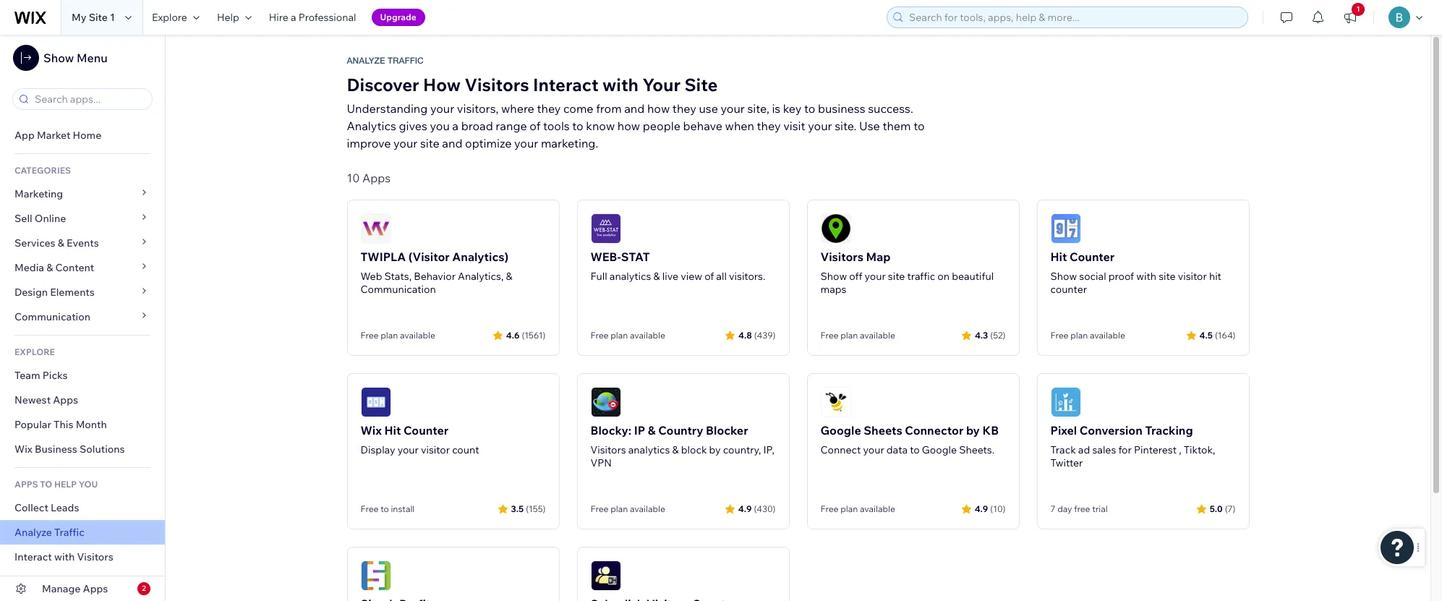 Task type: vqa. For each thing, say whether or not it's contained in the screenshot.


Task type: locate. For each thing, give the bounding box(es) containing it.
optimize
[[465, 136, 512, 150]]

& left live
[[654, 270, 660, 283]]

1 horizontal spatial by
[[966, 423, 980, 438]]

0 vertical spatial site
[[89, 11, 108, 24]]

4.9 for blocker
[[738, 503, 752, 514]]

events
[[67, 237, 99, 250]]

your left site.
[[808, 119, 832, 133]]

beautiful
[[952, 270, 994, 283]]

1 horizontal spatial wix
[[361, 423, 382, 438]]

analyze traffic link
[[0, 520, 165, 545]]

traffic inside analyze traffic link
[[54, 526, 84, 539]]

with up from
[[603, 74, 639, 95]]

when
[[725, 119, 754, 133]]

business
[[35, 443, 77, 456]]

pixel conversion tracking track ad sales for pinterest , tiktok, twitter
[[1051, 423, 1216, 469]]

how down from
[[618, 119, 640, 133]]

apps right 10
[[362, 171, 391, 185]]

free
[[361, 330, 379, 341], [591, 330, 609, 341], [821, 330, 839, 341], [1051, 330, 1069, 341], [361, 503, 379, 514], [591, 503, 609, 514], [821, 503, 839, 514]]

with inside the hit counter show social proof with site visitor hit counter
[[1137, 270, 1157, 283]]

web-stat full analytics & live view of all visitors.
[[591, 250, 766, 283]]

free plan available for web-
[[591, 330, 665, 341]]

tiktok,
[[1184, 443, 1216, 456]]

free down connect
[[821, 503, 839, 514]]

free plan available down 'counter'
[[1051, 330, 1125, 341]]

0 horizontal spatial counter
[[404, 423, 449, 438]]

0 vertical spatial traffic
[[388, 56, 424, 66]]

2 horizontal spatial show
[[1051, 270, 1077, 283]]

site
[[420, 136, 440, 150], [888, 270, 905, 283], [1159, 270, 1176, 283]]

0 vertical spatial hit
[[1051, 250, 1067, 264]]

0 vertical spatial analyze
[[347, 56, 385, 66]]

popular
[[14, 418, 51, 431]]

analyze
[[347, 56, 385, 66], [14, 526, 52, 539]]

analyze traffic up the discover
[[347, 56, 424, 66]]

free plan available for blocky:
[[591, 503, 665, 514]]

(430)
[[754, 503, 776, 514]]

wix inside wix hit counter display your visitor count
[[361, 423, 382, 438]]

0 horizontal spatial 4.9
[[738, 503, 752, 514]]

know
[[586, 119, 615, 133]]

0 horizontal spatial interact
[[14, 550, 52, 564]]

your down gives
[[394, 136, 418, 150]]

& right ip
[[648, 423, 656, 438]]

0 horizontal spatial visitor
[[421, 443, 450, 456]]

0 horizontal spatial communication
[[14, 310, 93, 323]]

interact
[[533, 74, 599, 95], [14, 550, 52, 564]]

manage apps
[[42, 582, 108, 595]]

1 horizontal spatial of
[[705, 270, 714, 283]]

upgrade
[[380, 12, 416, 22]]

a right you
[[452, 119, 459, 133]]

available for social
[[1090, 330, 1125, 341]]

& right media
[[46, 261, 53, 274]]

available down live
[[630, 330, 665, 341]]

1 horizontal spatial interact
[[533, 74, 599, 95]]

visitor left count
[[421, 443, 450, 456]]

& left events
[[58, 237, 64, 250]]

your down sheets
[[863, 443, 884, 456]]

by inside 'google sheets connector by kb connect your data to google sheets.'
[[966, 423, 980, 438]]

free plan available down maps
[[821, 330, 895, 341]]

available for analytics
[[630, 330, 665, 341]]

analytics,
[[458, 270, 504, 283]]

connect
[[821, 443, 861, 456]]

1 horizontal spatial they
[[673, 101, 697, 116]]

by left kb at the bottom right of page
[[966, 423, 980, 438]]

1 vertical spatial counter
[[404, 423, 449, 438]]

available down data
[[860, 503, 895, 514]]

free for wix
[[361, 503, 379, 514]]

site down you
[[420, 136, 440, 150]]

0 vertical spatial with
[[603, 74, 639, 95]]

traffic up the discover
[[388, 56, 424, 66]]

counter inside wix hit counter display your visitor count
[[404, 423, 449, 438]]

4.9 left (10)
[[975, 503, 988, 514]]

communication inside twipla (visitor analytics) web stats, behavior analytics, & communication
[[361, 283, 436, 296]]

hit inside wix hit counter display your visitor count
[[384, 423, 401, 438]]

to down come
[[572, 119, 584, 133]]

apps for newest apps
[[53, 394, 78, 407]]

1 vertical spatial wix
[[14, 443, 32, 456]]

plan
[[381, 330, 398, 341], [611, 330, 628, 341], [841, 330, 858, 341], [1071, 330, 1088, 341], [611, 503, 628, 514], [841, 503, 858, 514]]

1 horizontal spatial communication
[[361, 283, 436, 296]]

apps up the this
[[53, 394, 78, 407]]

app market home link
[[0, 123, 165, 148]]

1 horizontal spatial visitor
[[1178, 270, 1207, 283]]

0 vertical spatial of
[[530, 119, 541, 133]]

1 vertical spatial of
[[705, 270, 714, 283]]

0 horizontal spatial with
[[54, 550, 75, 564]]

0 horizontal spatial show
[[43, 51, 74, 65]]

analytics down stat
[[610, 270, 651, 283]]

communication down design elements on the left of the page
[[14, 310, 93, 323]]

0 horizontal spatial wix
[[14, 443, 32, 456]]

0 horizontal spatial traffic
[[54, 526, 84, 539]]

apps right "manage"
[[83, 582, 108, 595]]

analyze traffic down collect leads
[[14, 526, 84, 539]]

show inside button
[[43, 51, 74, 65]]

vpn
[[591, 456, 612, 469]]

by inside blocky: ip & country blocker visitors analytics & block by country, ip, vpn
[[709, 443, 721, 456]]

0 horizontal spatial site
[[420, 136, 440, 150]]

app market home
[[14, 129, 101, 142]]

0 horizontal spatial how
[[618, 119, 640, 133]]

site inside the hit counter show social proof with site visitor hit counter
[[1159, 270, 1176, 283]]

1 vertical spatial how
[[618, 119, 640, 133]]

1 horizontal spatial a
[[452, 119, 459, 133]]

professional
[[299, 11, 356, 24]]

1 horizontal spatial counter
[[1070, 250, 1115, 264]]

visitor inside wix hit counter display your visitor count
[[421, 443, 450, 456]]

free down web
[[361, 330, 379, 341]]

free down the vpn
[[591, 503, 609, 514]]

discover
[[347, 74, 419, 95]]

0 horizontal spatial analyze
[[14, 526, 52, 539]]

install
[[391, 503, 415, 514]]

available down off at top right
[[860, 330, 895, 341]]

0 vertical spatial google
[[821, 423, 861, 438]]

my site 1
[[72, 11, 115, 24]]

1 horizontal spatial apps
[[83, 582, 108, 595]]

twipla (visitor analytics) web stats, behavior analytics, & communication
[[361, 250, 513, 296]]

2 horizontal spatial apps
[[362, 171, 391, 185]]

marketing.
[[541, 136, 598, 150]]

google up connect
[[821, 423, 861, 438]]

your down range in the top left of the page
[[514, 136, 538, 150]]

(155)
[[526, 503, 546, 514]]

1 horizontal spatial hit
[[1051, 250, 1067, 264]]

sidebar element
[[0, 35, 166, 601]]

elements
[[50, 286, 95, 299]]

visitors inside interact with visitors 'link'
[[77, 550, 113, 564]]

plan down 'counter'
[[1071, 330, 1088, 341]]

analytics
[[347, 119, 396, 133]]

1 vertical spatial interact
[[14, 550, 52, 564]]

1 horizontal spatial traffic
[[388, 56, 424, 66]]

0 horizontal spatial site
[[89, 11, 108, 24]]

0 horizontal spatial google
[[821, 423, 861, 438]]

understanding your visitors, where they come from and how they use your site, is key to business success. analytics gives you a broad range of tools to know how people behave when they visit your site. use them to improve your site and optimize your marketing.
[[347, 101, 925, 150]]

0 vertical spatial visitor
[[1178, 270, 1207, 283]]

free plan available down the vpn
[[591, 503, 665, 514]]

2 horizontal spatial with
[[1137, 270, 1157, 283]]

communication down twipla
[[361, 283, 436, 296]]

1 vertical spatial analyze
[[14, 526, 52, 539]]

free plan available down connect
[[821, 503, 895, 514]]

4.9 left (430)
[[738, 503, 752, 514]]

country,
[[723, 443, 761, 456]]

plan for hit
[[1071, 330, 1088, 341]]

1 vertical spatial communication
[[14, 310, 93, 323]]

plan down maps
[[841, 330, 858, 341]]

visitors,
[[457, 101, 499, 116]]

by right block
[[709, 443, 721, 456]]

free down "full" at the left of page
[[591, 330, 609, 341]]

sell online
[[14, 212, 66, 225]]

show left menu
[[43, 51, 74, 65]]

wix for business
[[14, 443, 32, 456]]

0 vertical spatial and
[[624, 101, 645, 116]]

explore
[[14, 346, 55, 357]]

categories
[[14, 165, 71, 176]]

free down 'counter'
[[1051, 330, 1069, 341]]

free plan available for visitors
[[821, 330, 895, 341]]

2 vertical spatial with
[[54, 550, 75, 564]]

1 horizontal spatial and
[[624, 101, 645, 116]]

blocker
[[706, 423, 748, 438]]

traffic
[[388, 56, 424, 66], [54, 526, 84, 539]]

blocky: ip & country blocker visitors analytics & block by country, ip, vpn
[[591, 423, 775, 469]]

is
[[772, 101, 781, 116]]

free plan available down stats,
[[361, 330, 435, 341]]

visitors up off at top right
[[821, 250, 864, 264]]

upgrade button
[[371, 9, 425, 26]]

1 horizontal spatial site
[[888, 270, 905, 283]]

how up people
[[647, 101, 670, 116]]

your right display
[[398, 443, 419, 456]]

4.3 (52)
[[975, 329, 1006, 340]]

0 vertical spatial analyze traffic
[[347, 56, 424, 66]]

and right from
[[624, 101, 645, 116]]

available for off
[[860, 330, 895, 341]]

plan down connect
[[841, 503, 858, 514]]

free plan available down "full" at the left of page
[[591, 330, 665, 341]]

available for country
[[630, 503, 665, 514]]

visitors down blocky:
[[591, 443, 626, 456]]

site left traffic
[[888, 270, 905, 283]]

0 horizontal spatial 1
[[110, 11, 115, 24]]

1
[[1357, 4, 1360, 14], [110, 11, 115, 24]]

available down proof
[[1090, 330, 1125, 341]]

apps for 10 apps
[[362, 171, 391, 185]]

apps
[[362, 171, 391, 185], [53, 394, 78, 407], [83, 582, 108, 595]]

count
[[452, 443, 479, 456]]

stat
[[621, 250, 650, 264]]

analyze traffic inside sidebar 'element'
[[14, 526, 84, 539]]

1 vertical spatial analyze traffic
[[14, 526, 84, 539]]

show left social
[[1051, 270, 1077, 283]]

2 4.9 from the left
[[975, 503, 988, 514]]

free down maps
[[821, 330, 839, 341]]

wix inside sidebar 'element'
[[14, 443, 32, 456]]

google down connector
[[922, 443, 957, 456]]

show inside visitors map show off your site traffic on beautiful maps
[[821, 270, 847, 283]]

free left install
[[361, 503, 379, 514]]

analytics down ip
[[628, 443, 670, 456]]

simplyprofit logo image
[[361, 561, 391, 591]]

show left off at top right
[[821, 270, 847, 283]]

visitor left hit
[[1178, 270, 1207, 283]]

0 vertical spatial by
[[966, 423, 980, 438]]

counter inside the hit counter show social proof with site visitor hit counter
[[1070, 250, 1115, 264]]

0 horizontal spatial a
[[291, 11, 296, 24]]

1 vertical spatial visitor
[[421, 443, 450, 456]]

1 vertical spatial hit
[[384, 423, 401, 438]]

plan down the vpn
[[611, 503, 628, 514]]

1 horizontal spatial site
[[685, 74, 718, 95]]

0 vertical spatial analytics
[[610, 270, 651, 283]]

0 horizontal spatial by
[[709, 443, 721, 456]]

1 vertical spatial site
[[685, 74, 718, 95]]

& right analytics,
[[506, 270, 513, 283]]

of inside understanding your visitors, where they come from and how they use your site, is key to business success. analytics gives you a broad range of tools to know how people behave when they visit your site. use them to improve your site and optimize your marketing.
[[530, 119, 541, 133]]

1 vertical spatial by
[[709, 443, 721, 456]]

with down analyze traffic link
[[54, 550, 75, 564]]

available down behavior
[[400, 330, 435, 341]]

1 horizontal spatial 1
[[1357, 4, 1360, 14]]

them
[[883, 119, 911, 133]]

1 vertical spatial google
[[922, 443, 957, 456]]

marketing
[[14, 187, 63, 200]]

social
[[1079, 270, 1107, 283]]

interact up "manage"
[[14, 550, 52, 564]]

wix for hit
[[361, 423, 382, 438]]

free for twipla
[[361, 330, 379, 341]]

0 vertical spatial apps
[[362, 171, 391, 185]]

a right hire
[[291, 11, 296, 24]]

hire a professional link
[[260, 0, 365, 35]]

of left all
[[705, 270, 714, 283]]

media & content link
[[0, 255, 165, 280]]

free for web-
[[591, 330, 609, 341]]

0 vertical spatial communication
[[361, 283, 436, 296]]

& inside twipla (visitor analytics) web stats, behavior analytics, & communication
[[506, 270, 513, 283]]

7
[[1051, 503, 1056, 514]]

interact up come
[[533, 74, 599, 95]]

visitors inside blocky: ip & country blocker visitors analytics & block by country, ip, vpn
[[591, 443, 626, 456]]

proof
[[1109, 270, 1134, 283]]

your up you
[[430, 101, 454, 116]]

0 vertical spatial a
[[291, 11, 296, 24]]

1 horizontal spatial show
[[821, 270, 847, 283]]

free plan available for twipla
[[361, 330, 435, 341]]

(visitor
[[409, 250, 450, 264]]

0 horizontal spatial analyze traffic
[[14, 526, 84, 539]]

plan up blocky: ip & country blocker logo
[[611, 330, 628, 341]]

plan down stats,
[[381, 330, 398, 341]]

1 horizontal spatial 4.9
[[975, 503, 988, 514]]

2 vertical spatial apps
[[83, 582, 108, 595]]

apps to help you
[[14, 479, 98, 490]]

available down blocky: ip & country blocker visitors analytics & block by country, ip, vpn
[[630, 503, 665, 514]]

wix up display
[[361, 423, 382, 438]]

1 vertical spatial apps
[[53, 394, 78, 407]]

hit up display
[[384, 423, 401, 438]]

collect leads
[[14, 501, 79, 514]]

site up use
[[685, 74, 718, 95]]

1 4.9 from the left
[[738, 503, 752, 514]]

help
[[54, 479, 77, 490]]

they down 'is'
[[757, 119, 781, 133]]

visitors up visitors, on the top of the page
[[465, 74, 529, 95]]

blocky: ip & country blocker logo image
[[591, 387, 621, 417]]

1 vertical spatial analytics
[[628, 443, 670, 456]]

services & events link
[[0, 231, 165, 255]]

1 vertical spatial traffic
[[54, 526, 84, 539]]

0 vertical spatial counter
[[1070, 250, 1115, 264]]

of
[[530, 119, 541, 133], [705, 270, 714, 283]]

2 horizontal spatial site
[[1159, 270, 1176, 283]]

twipla
[[361, 250, 406, 264]]

media & content
[[14, 261, 94, 274]]

hit inside the hit counter show social proof with site visitor hit counter
[[1051, 250, 1067, 264]]

twipla (visitor analytics) logo image
[[361, 213, 391, 244]]

show inside the hit counter show social proof with site visitor hit counter
[[1051, 270, 1077, 283]]

analytics)
[[452, 250, 509, 264]]

counter
[[1070, 250, 1115, 264], [404, 423, 449, 438]]

site right "my"
[[89, 11, 108, 24]]

4.8 (439)
[[739, 329, 776, 340]]

1 horizontal spatial with
[[603, 74, 639, 95]]

0 horizontal spatial of
[[530, 119, 541, 133]]

gives
[[399, 119, 427, 133]]

0 horizontal spatial apps
[[53, 394, 78, 407]]

0 vertical spatial wix
[[361, 423, 382, 438]]

free plan available for hit
[[1051, 330, 1125, 341]]

analytics inside blocky: ip & country blocker visitors analytics & block by country, ip, vpn
[[628, 443, 670, 456]]

1 vertical spatial and
[[442, 136, 463, 150]]

1 vertical spatial with
[[1137, 270, 1157, 283]]

site right proof
[[1159, 270, 1176, 283]]

to right data
[[910, 443, 920, 456]]

your right off at top right
[[865, 270, 886, 283]]

0 horizontal spatial hit
[[384, 423, 401, 438]]

a inside understanding your visitors, where they come from and how they use your site, is key to business success. analytics gives you a broad range of tools to know how people behave when they visit your site. use them to improve your site and optimize your marketing.
[[452, 119, 459, 133]]

analyze up the discover
[[347, 56, 385, 66]]

communication link
[[0, 305, 165, 329]]

1 vertical spatial a
[[452, 119, 459, 133]]

and down you
[[442, 136, 463, 150]]

0 vertical spatial how
[[647, 101, 670, 116]]

traffic down leads
[[54, 526, 84, 539]]

available for by
[[860, 503, 895, 514]]

visitors down analyze traffic link
[[77, 550, 113, 564]]

wix down popular on the bottom
[[14, 443, 32, 456]]

communication inside sidebar 'element'
[[14, 310, 93, 323]]

with right proof
[[1137, 270, 1157, 283]]

of left tools
[[530, 119, 541, 133]]

they left use
[[673, 101, 697, 116]]

to
[[40, 479, 52, 490]]

hit down hit counter logo at the right
[[1051, 250, 1067, 264]]

with
[[603, 74, 639, 95], [1137, 270, 1157, 283], [54, 550, 75, 564]]

manage
[[42, 582, 81, 595]]

analyze down collect at bottom left
[[14, 526, 52, 539]]

they up tools
[[537, 101, 561, 116]]

0 horizontal spatial and
[[442, 136, 463, 150]]



Task type: describe. For each thing, give the bounding box(es) containing it.
picks
[[43, 369, 68, 382]]

2
[[142, 584, 146, 593]]

show menu button
[[13, 45, 108, 71]]

business
[[818, 101, 866, 116]]

show menu
[[43, 51, 108, 65]]

home
[[73, 129, 101, 142]]

you
[[79, 479, 98, 490]]

plan for visitors
[[841, 330, 858, 341]]

to right key
[[804, 101, 815, 116]]

display
[[361, 443, 395, 456]]

4.3
[[975, 329, 988, 340]]

team picks link
[[0, 363, 165, 388]]

salesdish visitors counter logo image
[[591, 561, 621, 591]]

sales
[[1093, 443, 1116, 456]]

design
[[14, 286, 48, 299]]

web-
[[591, 250, 621, 264]]

popular this month link
[[0, 412, 165, 437]]

people
[[643, 119, 681, 133]]

discover how visitors interact with your site
[[347, 74, 718, 95]]

wix business solutions
[[14, 443, 125, 456]]

to inside 'google sheets connector by kb connect your data to google sheets.'
[[910, 443, 920, 456]]

country
[[658, 423, 704, 438]]

use
[[859, 119, 880, 133]]

1 horizontal spatial analyze
[[347, 56, 385, 66]]

0 vertical spatial interact
[[533, 74, 599, 95]]

team picks
[[14, 369, 68, 382]]

visitor inside the hit counter show social proof with site visitor hit counter
[[1178, 270, 1207, 283]]

show for visitors map
[[821, 270, 847, 283]]

web-stat logo image
[[591, 213, 621, 244]]

plan for blocky:
[[611, 503, 628, 514]]

1 horizontal spatial google
[[922, 443, 957, 456]]

plan for google
[[841, 503, 858, 514]]

day
[[1058, 503, 1072, 514]]

data
[[887, 443, 908, 456]]

your up the when
[[721, 101, 745, 116]]

4.9 (10)
[[975, 503, 1006, 514]]

apps for manage apps
[[83, 582, 108, 595]]

analyze inside sidebar 'element'
[[14, 526, 52, 539]]

10 apps
[[347, 171, 391, 185]]

blocky:
[[591, 423, 632, 438]]

traffic
[[907, 270, 935, 283]]

4.9 for kb
[[975, 503, 988, 514]]

free
[[1074, 503, 1091, 514]]

free for google
[[821, 503, 839, 514]]

ip
[[634, 423, 645, 438]]

team
[[14, 369, 40, 382]]

4.8
[[739, 329, 752, 340]]

available for web
[[400, 330, 435, 341]]

Search apps... field
[[30, 89, 148, 109]]

help button
[[208, 0, 260, 35]]

2 horizontal spatial they
[[757, 119, 781, 133]]

key
[[783, 101, 802, 116]]

show for hit counter
[[1051, 270, 1077, 283]]

your inside wix hit counter display your visitor count
[[398, 443, 419, 456]]

a inside hire a professional link
[[291, 11, 296, 24]]

1 inside button
[[1357, 4, 1360, 14]]

market
[[37, 129, 70, 142]]

Search for tools, apps, help & more... field
[[905, 7, 1243, 27]]

(1561)
[[522, 329, 546, 340]]

1 horizontal spatial how
[[647, 101, 670, 116]]

your inside visitors map show off your site traffic on beautiful maps
[[865, 270, 886, 283]]

services & events
[[14, 237, 99, 250]]

site inside visitors map show off your site traffic on beautiful maps
[[888, 270, 905, 283]]

design elements
[[14, 286, 95, 299]]

counter
[[1051, 283, 1087, 296]]

with inside 'link'
[[54, 550, 75, 564]]

map
[[866, 250, 891, 264]]

wix hit counter logo image
[[361, 387, 391, 417]]

interact with visitors link
[[0, 545, 165, 569]]

you
[[430, 119, 450, 133]]

on
[[938, 270, 950, 283]]

range
[[496, 119, 527, 133]]

tools
[[543, 119, 570, 133]]

4.6 (1561)
[[506, 329, 546, 340]]

collect
[[14, 501, 48, 514]]

& left block
[[672, 443, 679, 456]]

web
[[361, 270, 382, 283]]

month
[[76, 418, 107, 431]]

content
[[55, 261, 94, 274]]

4.5 (164)
[[1200, 329, 1236, 340]]

visitors map logo image
[[821, 213, 851, 244]]

free for blocky:
[[591, 503, 609, 514]]

media
[[14, 261, 44, 274]]

free plan available for google
[[821, 503, 895, 514]]

plan for twipla
[[381, 330, 398, 341]]

site inside understanding your visitors, where they come from and how they use your site, is key to business success. analytics gives you a broad range of tools to know how people behave when they visit your site. use them to improve your site and optimize your marketing.
[[420, 136, 440, 150]]

analytics inside web-stat full analytics & live view of all visitors.
[[610, 270, 651, 283]]

visitors inside visitors map show off your site traffic on beautiful maps
[[821, 250, 864, 264]]

to right them
[[914, 119, 925, 133]]

connector
[[905, 423, 964, 438]]

& inside web-stat full analytics & live view of all visitors.
[[654, 270, 660, 283]]

google sheets connector by kb logo image
[[821, 387, 851, 417]]

plan for web-
[[611, 330, 628, 341]]

4.5
[[1200, 329, 1213, 340]]

visitors.
[[729, 270, 766, 283]]

my
[[72, 11, 86, 24]]

success.
[[868, 101, 913, 116]]

3.5
[[511, 503, 524, 514]]

site,
[[748, 101, 770, 116]]

pixel conversion tracking logo image
[[1051, 387, 1081, 417]]

interact inside 'link'
[[14, 550, 52, 564]]

3.5 (155)
[[511, 503, 546, 514]]

pinterest
[[1134, 443, 1177, 456]]

broad
[[461, 119, 493, 133]]

menu
[[77, 51, 108, 65]]

behavior
[[414, 270, 456, 283]]

hit counter logo image
[[1051, 213, 1081, 244]]

use
[[699, 101, 718, 116]]

,
[[1179, 443, 1182, 456]]

free for visitors
[[821, 330, 839, 341]]

5.0 (7)
[[1210, 503, 1236, 514]]

1 horizontal spatial analyze traffic
[[347, 56, 424, 66]]

your inside 'google sheets connector by kb connect your data to google sheets.'
[[863, 443, 884, 456]]

app
[[14, 129, 35, 142]]

(439)
[[754, 329, 776, 340]]

(52)
[[991, 329, 1006, 340]]

your
[[643, 74, 681, 95]]

1 button
[[1335, 0, 1366, 35]]

collect leads link
[[0, 496, 165, 520]]

to left install
[[381, 503, 389, 514]]

sell online link
[[0, 206, 165, 231]]

design elements link
[[0, 280, 165, 305]]

ad
[[1078, 443, 1090, 456]]

of inside web-stat full analytics & live view of all visitors.
[[705, 270, 714, 283]]

0 horizontal spatial they
[[537, 101, 561, 116]]

google sheets connector by kb connect your data to google sheets.
[[821, 423, 999, 456]]

(10)
[[990, 503, 1006, 514]]

newest apps link
[[0, 388, 165, 412]]

free for hit
[[1051, 330, 1069, 341]]

leads
[[51, 501, 79, 514]]

newest
[[14, 394, 51, 407]]

improve
[[347, 136, 391, 150]]

sell
[[14, 212, 32, 225]]



